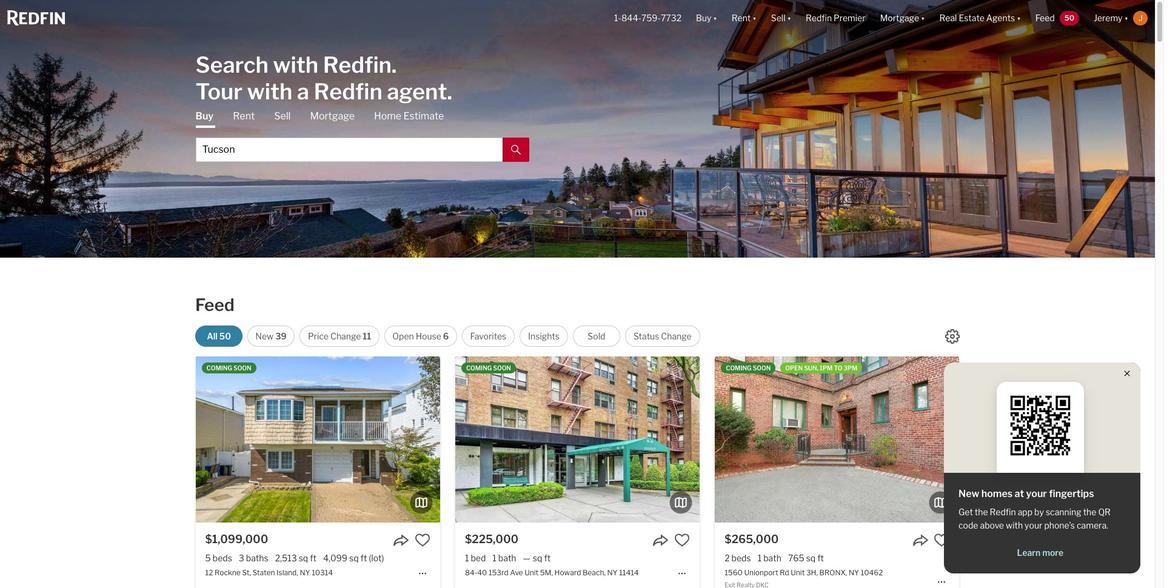 Task type: locate. For each thing, give the bounding box(es) containing it.
2 favorite button checkbox from the left
[[934, 533, 950, 548]]

tab list containing buy
[[196, 109, 529, 162]]

option group
[[195, 326, 700, 347]]

1 vertical spatial sell
[[274, 110, 291, 122]]

50 left the jeremy
[[1065, 13, 1075, 22]]

2 ▾ from the left
[[753, 13, 757, 23]]

premier
[[834, 13, 866, 23]]

with inside get the redfin app by scanning the qr code above with your phone's camera.
[[1006, 520, 1023, 531]]

2 vertical spatial redfin
[[990, 507, 1016, 517]]

sell inside dropdown button
[[771, 13, 786, 23]]

4 sq from the left
[[806, 553, 816, 563]]

sell ▾ button
[[771, 0, 791, 36]]

with
[[273, 51, 318, 78], [247, 78, 293, 105], [1006, 520, 1023, 531]]

ft up '5m,'
[[544, 553, 551, 563]]

$1,099,000
[[205, 533, 268, 546]]

3 1 from the left
[[758, 553, 762, 563]]

sell inside tab list
[[274, 110, 291, 122]]

1 horizontal spatial change
[[661, 331, 692, 341]]

camera.
[[1077, 520, 1109, 531]]

1 horizontal spatial 50
[[1065, 13, 1075, 22]]

0 horizontal spatial favorite button image
[[674, 533, 690, 548]]

0 horizontal spatial buy
[[196, 110, 214, 122]]

change inside radio
[[331, 331, 361, 341]]

1-
[[614, 13, 622, 23]]

1 ft from the left
[[310, 553, 317, 563]]

favorite button checkbox
[[674, 533, 690, 548], [934, 533, 950, 548]]

2 photo of 12 rockne st, staten island, ny 10314 image from the left
[[196, 357, 440, 523]]

0 horizontal spatial new
[[256, 331, 274, 341]]

2 coming soon from the left
[[466, 364, 511, 372]]

buy
[[696, 13, 712, 23], [196, 110, 214, 122]]

▾ left rent ▾
[[713, 13, 717, 23]]

Status Change radio
[[625, 326, 700, 347]]

sell for sell
[[274, 110, 291, 122]]

buy right the 7732
[[696, 13, 712, 23]]

rent down tour
[[233, 110, 255, 122]]

redfin left premier
[[806, 13, 832, 23]]

1pm
[[820, 364, 833, 372]]

beds
[[213, 553, 232, 563], [732, 553, 751, 563]]

st,
[[242, 568, 251, 578]]

status
[[634, 331, 659, 341]]

2 ft from the left
[[361, 553, 367, 563]]

mortgage left real on the top right of the page
[[880, 13, 919, 23]]

rent for rent ▾
[[732, 13, 751, 23]]

baths
[[246, 553, 268, 563]]

ft up 10314 at the left bottom of the page
[[310, 553, 317, 563]]

coming left "open"
[[726, 364, 752, 372]]

765 sq ft
[[788, 553, 824, 563]]

photo of 12 rockne st, staten island, ny 10314 image
[[0, 357, 196, 523], [196, 357, 440, 523], [440, 357, 685, 523]]

buy down tour
[[196, 110, 214, 122]]

ft for 4,099 sq ft (lot)
[[361, 553, 367, 563]]

soon left "open"
[[753, 364, 771, 372]]

1 coming from the left
[[207, 364, 232, 372]]

1 horizontal spatial unit
[[791, 568, 805, 578]]

0 horizontal spatial ny
[[300, 568, 310, 578]]

coming soon for $265,000
[[726, 364, 771, 372]]

1 horizontal spatial buy
[[696, 13, 712, 23]]

1
[[465, 553, 469, 563], [493, 553, 497, 563], [758, 553, 762, 563]]

bath
[[498, 553, 516, 563], [764, 553, 782, 563]]

soon
[[233, 364, 251, 372], [493, 364, 511, 372], [753, 364, 771, 372]]

1 left bed
[[465, 553, 469, 563]]

1 vertical spatial 50
[[219, 331, 231, 341]]

1 change from the left
[[331, 331, 361, 341]]

rent inside dropdown button
[[732, 13, 751, 23]]

2 change from the left
[[661, 331, 692, 341]]

0 vertical spatial buy
[[696, 13, 712, 23]]

the up 'camera.'
[[1084, 507, 1097, 517]]

2 horizontal spatial ny
[[849, 568, 859, 578]]

0 vertical spatial sell
[[771, 13, 786, 23]]

0 horizontal spatial change
[[331, 331, 361, 341]]

new up get
[[959, 488, 980, 500]]

0 horizontal spatial unit
[[525, 568, 539, 578]]

sell right rent ▾
[[771, 13, 786, 23]]

1 vertical spatial redfin
[[314, 78, 383, 105]]

1 unit from the left
[[525, 568, 539, 578]]

1 photo of 12 rockne st, staten island, ny 10314 image from the left
[[0, 357, 196, 523]]

50 inside all radio
[[219, 331, 231, 341]]

2 ny from the left
[[607, 568, 618, 578]]

1 beds from the left
[[213, 553, 232, 563]]

code
[[959, 520, 979, 531]]

1 bath up 153rd
[[493, 553, 516, 563]]

ft left (lot) on the bottom left of page
[[361, 553, 367, 563]]

feed up all
[[195, 295, 235, 315]]

coming soon
[[207, 364, 251, 372], [466, 364, 511, 372], [726, 364, 771, 372]]

redfin inside search with redfin. tour with a redfin agent.
[[314, 78, 383, 105]]

1 horizontal spatial rent
[[732, 13, 751, 23]]

1 favorite button image from the left
[[674, 533, 690, 548]]

3 soon from the left
[[753, 364, 771, 372]]

3 photo of 1560 unionport rd unit 3h, bronx, ny 10462 image from the left
[[960, 357, 1164, 523]]

1 horizontal spatial favorite button checkbox
[[934, 533, 950, 548]]

search with redfin. tour with a redfin agent.
[[196, 51, 452, 105]]

▾ for sell ▾
[[788, 13, 791, 23]]

coming soon down favorites radio
[[466, 364, 511, 372]]

1 ▾ from the left
[[713, 13, 717, 23]]

0 horizontal spatial mortgage
[[310, 110, 355, 122]]

soon down favorites radio
[[493, 364, 511, 372]]

photo of 1560 unionport rd unit 3h, bronx, ny 10462 image
[[471, 357, 715, 523], [715, 357, 960, 523], [960, 357, 1164, 523]]

ny
[[300, 568, 310, 578], [607, 568, 618, 578], [849, 568, 859, 578]]

coming soon left "open"
[[726, 364, 771, 372]]

real estate agents ▾ button
[[932, 0, 1028, 36]]

4 ▾ from the left
[[921, 13, 925, 23]]

coming soon down all radio
[[207, 364, 251, 372]]

1560
[[725, 568, 743, 578]]

0 horizontal spatial feed
[[195, 295, 235, 315]]

your right at
[[1026, 488, 1047, 500]]

▾ left sell ▾
[[753, 13, 757, 23]]

your down by on the bottom
[[1025, 520, 1043, 531]]

Favorites radio
[[462, 326, 515, 347]]

to
[[834, 364, 843, 372]]

1 sq from the left
[[299, 553, 308, 563]]

sq for —
[[533, 553, 542, 563]]

0 horizontal spatial beds
[[213, 553, 232, 563]]

2 soon from the left
[[493, 364, 511, 372]]

39
[[275, 331, 287, 341]]

coming down favorites
[[466, 364, 492, 372]]

favorite button image for $225,000
[[674, 533, 690, 548]]

favorites
[[470, 331, 507, 341]]

1 soon from the left
[[233, 364, 251, 372]]

2 1 from the left
[[493, 553, 497, 563]]

765
[[788, 553, 805, 563]]

2 sq from the left
[[349, 553, 359, 563]]

1 horizontal spatial the
[[1084, 507, 1097, 517]]

2 horizontal spatial coming
[[726, 364, 752, 372]]

50 right all
[[219, 331, 231, 341]]

bronx,
[[820, 568, 847, 578]]

mortgage ▾ button
[[880, 0, 925, 36]]

jeremy
[[1094, 13, 1123, 23]]

1 horizontal spatial bath
[[764, 553, 782, 563]]

bath up 153rd
[[498, 553, 516, 563]]

option group containing all
[[195, 326, 700, 347]]

unit right the 'rd'
[[791, 568, 805, 578]]

1 horizontal spatial new
[[959, 488, 980, 500]]

ft for — sq ft
[[544, 553, 551, 563]]

buy inside tab list
[[196, 110, 214, 122]]

$225,000
[[465, 533, 519, 546]]

all
[[207, 331, 218, 341]]

1 up unionport in the bottom of the page
[[758, 553, 762, 563]]

—
[[523, 553, 531, 563]]

new left the 39
[[256, 331, 274, 341]]

▾ left "user photo"
[[1125, 13, 1129, 23]]

the right get
[[975, 507, 988, 517]]

1 bath from the left
[[498, 553, 516, 563]]

beds right the '2'
[[732, 553, 751, 563]]

1 horizontal spatial sell
[[771, 13, 786, 23]]

2 horizontal spatial redfin
[[990, 507, 1016, 517]]

$265,000
[[725, 533, 779, 546]]

unit left '5m,'
[[525, 568, 539, 578]]

1 horizontal spatial coming soon
[[466, 364, 511, 372]]

40
[[477, 568, 487, 578]]

sell right rent link
[[274, 110, 291, 122]]

mortgage link
[[310, 109, 355, 123]]

redfin up above
[[990, 507, 1016, 517]]

feed right agents
[[1036, 13, 1055, 23]]

2 horizontal spatial coming soon
[[726, 364, 771, 372]]

redfin up mortgage link
[[314, 78, 383, 105]]

2 coming from the left
[[466, 364, 492, 372]]

4 ft from the left
[[818, 553, 824, 563]]

▾ left real on the top right of the page
[[921, 13, 925, 23]]

mortgage inside mortgage ▾ dropdown button
[[880, 13, 919, 23]]

1 vertical spatial buy
[[196, 110, 214, 122]]

2 favorite button image from the left
[[934, 533, 950, 548]]

2 1 bath from the left
[[758, 553, 782, 563]]

house
[[416, 331, 441, 341]]

0 horizontal spatial soon
[[233, 364, 251, 372]]

change
[[331, 331, 361, 341], [661, 331, 692, 341]]

2,513
[[275, 553, 297, 563]]

bath for $225,000
[[498, 553, 516, 563]]

5
[[205, 553, 211, 563]]

12
[[205, 568, 213, 578]]

1 horizontal spatial redfin
[[806, 13, 832, 23]]

0 horizontal spatial 1
[[465, 553, 469, 563]]

redfin premier button
[[799, 0, 873, 36]]

redfin inside get the redfin app by scanning the qr code above with your phone's camera.
[[990, 507, 1016, 517]]

3 photo of 12 rockne st, staten island, ny 10314 image from the left
[[440, 357, 685, 523]]

coming for $1,099,000
[[207, 364, 232, 372]]

new for new homes at your fingertips
[[959, 488, 980, 500]]

scanning
[[1046, 507, 1082, 517]]

new inside option
[[256, 331, 274, 341]]

84-40 153rd ave unit 5m, howard beach, ny 11414
[[465, 568, 639, 578]]

0 horizontal spatial the
[[975, 507, 988, 517]]

tab list
[[196, 109, 529, 162]]

bath up unionport in the bottom of the page
[[764, 553, 782, 563]]

1 horizontal spatial coming
[[466, 364, 492, 372]]

your inside get the redfin app by scanning the qr code above with your phone's camera.
[[1025, 520, 1043, 531]]

mortgage for mortgage ▾
[[880, 13, 919, 23]]

0 horizontal spatial bath
[[498, 553, 516, 563]]

0 vertical spatial mortgage
[[880, 13, 919, 23]]

0 horizontal spatial rent
[[233, 110, 255, 122]]

sq right —
[[533, 553, 542, 563]]

1 favorite button checkbox from the left
[[674, 533, 690, 548]]

favorite button checkbox
[[415, 533, 430, 548]]

0 horizontal spatial coming soon
[[207, 364, 251, 372]]

beds for $1,099,000
[[213, 553, 232, 563]]

3h,
[[807, 568, 818, 578]]

1 1 bath from the left
[[493, 553, 516, 563]]

change right status
[[661, 331, 692, 341]]

1 horizontal spatial beds
[[732, 553, 751, 563]]

▾ right agents
[[1017, 13, 1021, 23]]

1 horizontal spatial feed
[[1036, 13, 1055, 23]]

50
[[1065, 13, 1075, 22], [219, 331, 231, 341]]

5 ▾ from the left
[[1017, 13, 1021, 23]]

1 vertical spatial mortgage
[[310, 110, 355, 122]]

coming soon for $225,000
[[466, 364, 511, 372]]

coming down all radio
[[207, 364, 232, 372]]

3 ft from the left
[[544, 553, 551, 563]]

coming for $225,000
[[466, 364, 492, 372]]

rent right buy ▾
[[732, 13, 751, 23]]

sq right the 2,513
[[299, 553, 308, 563]]

change for status
[[661, 331, 692, 341]]

unit
[[525, 568, 539, 578], [791, 568, 805, 578]]

1 horizontal spatial mortgage
[[880, 13, 919, 23]]

▾ for jeremy ▾
[[1125, 13, 1129, 23]]

ny left 10462
[[849, 568, 859, 578]]

sell ▾ button
[[764, 0, 799, 36]]

ny left 11414
[[607, 568, 618, 578]]

▾ right rent ▾
[[788, 13, 791, 23]]

favorite button image
[[674, 533, 690, 548], [934, 533, 950, 548]]

feed
[[1036, 13, 1055, 23], [195, 295, 235, 315]]

0 vertical spatial 50
[[1065, 13, 1075, 22]]

soon down all radio
[[233, 364, 251, 372]]

favorite button image
[[415, 533, 430, 548]]

1 horizontal spatial ny
[[607, 568, 618, 578]]

1 up 153rd
[[493, 553, 497, 563]]

search
[[196, 51, 269, 78]]

ft
[[310, 553, 317, 563], [361, 553, 367, 563], [544, 553, 551, 563], [818, 553, 824, 563]]

0 horizontal spatial 50
[[219, 331, 231, 341]]

sq for 765
[[806, 553, 816, 563]]

0 vertical spatial redfin
[[806, 13, 832, 23]]

rent inside tab list
[[233, 110, 255, 122]]

1 horizontal spatial favorite button image
[[934, 533, 950, 548]]

4,099 sq ft (lot)
[[323, 553, 384, 563]]

1 vertical spatial rent
[[233, 110, 255, 122]]

0 horizontal spatial favorite button checkbox
[[674, 533, 690, 548]]

0 vertical spatial rent
[[732, 13, 751, 23]]

0 horizontal spatial coming
[[207, 364, 232, 372]]

rent ▾
[[732, 13, 757, 23]]

1 bath up unionport in the bottom of the page
[[758, 553, 782, 563]]

12 rockne st, staten island, ny 10314
[[205, 568, 333, 578]]

buy for buy ▾
[[696, 13, 712, 23]]

buy inside dropdown button
[[696, 13, 712, 23]]

0 horizontal spatial redfin
[[314, 78, 383, 105]]

sell
[[771, 13, 786, 23], [274, 110, 291, 122]]

1 horizontal spatial 1 bath
[[758, 553, 782, 563]]

0 vertical spatial new
[[256, 331, 274, 341]]

howard
[[555, 568, 581, 578]]

sell ▾
[[771, 13, 791, 23]]

844-
[[622, 13, 642, 23]]

coming
[[207, 364, 232, 372], [466, 364, 492, 372], [726, 364, 752, 372]]

mortgage up city, address, school, agent, zip search box
[[310, 110, 355, 122]]

unionport
[[744, 568, 778, 578]]

2 photo of 1560 unionport rd unit 3h, bronx, ny 10462 image from the left
[[715, 357, 960, 523]]

2 beds
[[725, 553, 751, 563]]

3 coming from the left
[[726, 364, 752, 372]]

All radio
[[195, 326, 243, 347]]

change left 11
[[331, 331, 361, 341]]

ft up 3h,
[[818, 553, 824, 563]]

photo of 84-40 153rd ave unit 5m, howard beach, ny 11414 image
[[455, 357, 700, 523]]

1 horizontal spatial 1
[[493, 553, 497, 563]]

3 ▾ from the left
[[788, 13, 791, 23]]

3 coming soon from the left
[[726, 364, 771, 372]]

1 vertical spatial new
[[959, 488, 980, 500]]

1 coming soon from the left
[[207, 364, 251, 372]]

0 horizontal spatial sell
[[274, 110, 291, 122]]

Insights radio
[[520, 326, 568, 347]]

sq right 765
[[806, 553, 816, 563]]

0 horizontal spatial 1 bath
[[493, 553, 516, 563]]

beach,
[[583, 568, 606, 578]]

ny left 10314 at the left bottom of the page
[[300, 568, 310, 578]]

sq for 2,513
[[299, 553, 308, 563]]

mortgage inside tab list
[[310, 110, 355, 122]]

2 horizontal spatial 1
[[758, 553, 762, 563]]

beds right 5
[[213, 553, 232, 563]]

6 ▾ from the left
[[1125, 13, 1129, 23]]

status change
[[634, 331, 692, 341]]

coming for $265,000
[[726, 364, 752, 372]]

5 beds
[[205, 553, 232, 563]]

1 bath for $225,000
[[493, 553, 516, 563]]

2 beds from the left
[[732, 553, 751, 563]]

home
[[374, 110, 402, 122]]

sq right 4,099
[[349, 553, 359, 563]]

2 horizontal spatial soon
[[753, 364, 771, 372]]

1 horizontal spatial soon
[[493, 364, 511, 372]]

1 vertical spatial your
[[1025, 520, 1043, 531]]

favorite button checkbox for $265,000
[[934, 533, 950, 548]]

2 bath from the left
[[764, 553, 782, 563]]

rockne
[[215, 568, 241, 578]]

all 50
[[207, 331, 231, 341]]

0 vertical spatial your
[[1026, 488, 1047, 500]]

change inside option
[[661, 331, 692, 341]]

▾ for buy ▾
[[713, 13, 717, 23]]

3 sq from the left
[[533, 553, 542, 563]]

mortgage ▾ button
[[873, 0, 932, 36]]



Task type: vqa. For each thing, say whether or not it's contained in the screenshot.
The Rent for Rent ▾
yes



Task type: describe. For each thing, give the bounding box(es) containing it.
Open House radio
[[384, 326, 457, 347]]

sun,
[[804, 364, 819, 372]]

open sun, 1pm to 3pm
[[786, 364, 858, 372]]

▾ for mortgage ▾
[[921, 13, 925, 23]]

1 vertical spatial feed
[[195, 295, 235, 315]]

11
[[363, 331, 371, 341]]

user photo image
[[1133, 11, 1148, 25]]

open
[[393, 331, 414, 341]]

agents
[[987, 13, 1015, 23]]

1 bed
[[465, 553, 486, 563]]

redfin premier
[[806, 13, 866, 23]]

Price Change radio
[[300, 326, 380, 347]]

3pm
[[844, 364, 858, 372]]

3 baths
[[239, 553, 268, 563]]

change for price
[[331, 331, 361, 341]]

island,
[[277, 568, 298, 578]]

buy link
[[196, 109, 214, 128]]

favorite button image for $265,000
[[934, 533, 950, 548]]

get the redfin app by scanning the qr code above with your phone's camera.
[[959, 507, 1111, 531]]

learn more link
[[959, 547, 1122, 559]]

get
[[959, 507, 973, 517]]

City, Address, School, Agent, ZIP search field
[[196, 137, 502, 162]]

submit search image
[[511, 145, 521, 155]]

home estimate
[[374, 110, 444, 122]]

1-844-759-7732 link
[[614, 13, 682, 23]]

staten
[[253, 568, 275, 578]]

1 ny from the left
[[300, 568, 310, 578]]

2
[[725, 553, 730, 563]]

ft for 2,513 sq ft
[[310, 553, 317, 563]]

real estate agents ▾ link
[[940, 0, 1021, 36]]

buy ▾
[[696, 13, 717, 23]]

open house 6
[[393, 331, 449, 341]]

759-
[[642, 13, 661, 23]]

rd
[[780, 568, 789, 578]]

2 unit from the left
[[791, 568, 805, 578]]

1560 unionport rd unit 3h, bronx, ny 10462
[[725, 568, 883, 578]]

rent for rent
[[233, 110, 255, 122]]

phone's
[[1045, 520, 1075, 531]]

rent ▾ button
[[725, 0, 764, 36]]

app
[[1018, 507, 1033, 517]]

sell for sell ▾
[[771, 13, 786, 23]]

tour
[[196, 78, 243, 105]]

▾ for rent ▾
[[753, 13, 757, 23]]

soon for $1,099,000
[[233, 364, 251, 372]]

buy ▾ button
[[696, 0, 717, 36]]

84-
[[465, 568, 477, 578]]

learn
[[1017, 548, 1041, 558]]

1 photo of 1560 unionport rd unit 3h, bronx, ny 10462 image from the left
[[471, 357, 715, 523]]

4,099
[[323, 553, 348, 563]]

real
[[940, 13, 957, 23]]

Sold radio
[[573, 326, 620, 347]]

New radio
[[247, 326, 295, 347]]

soon for $265,000
[[753, 364, 771, 372]]

favorite button checkbox for $225,000
[[674, 533, 690, 548]]

mortgage for mortgage
[[310, 110, 355, 122]]

more
[[1043, 548, 1064, 558]]

jeremy ▾
[[1094, 13, 1129, 23]]

coming soon for $1,099,000
[[207, 364, 251, 372]]

qr
[[1099, 507, 1111, 517]]

10314
[[312, 568, 333, 578]]

1 for $225,000
[[493, 553, 497, 563]]

1-844-759-7732
[[614, 13, 682, 23]]

153rd
[[489, 568, 509, 578]]

sell link
[[274, 109, 291, 123]]

mortgage ▾
[[880, 13, 925, 23]]

3 ny from the left
[[849, 568, 859, 578]]

1 1 from the left
[[465, 553, 469, 563]]

estimate
[[404, 110, 444, 122]]

beds for $265,000
[[732, 553, 751, 563]]

1 bath for $265,000
[[758, 553, 782, 563]]

1 for $265,000
[[758, 553, 762, 563]]

buy for buy
[[196, 110, 214, 122]]

buy ▾ button
[[689, 0, 725, 36]]

fingertips
[[1049, 488, 1094, 500]]

bed
[[471, 553, 486, 563]]

11414
[[619, 568, 639, 578]]

homes
[[982, 488, 1013, 500]]

by
[[1035, 507, 1044, 517]]

new homes at your fingertips
[[959, 488, 1094, 500]]

— sq ft
[[523, 553, 551, 563]]

new for new 39
[[256, 331, 274, 341]]

above
[[980, 520, 1004, 531]]

a
[[297, 78, 309, 105]]

at
[[1015, 488, 1024, 500]]

2 the from the left
[[1084, 507, 1097, 517]]

0 vertical spatial feed
[[1036, 13, 1055, 23]]

1 the from the left
[[975, 507, 988, 517]]

7732
[[661, 13, 682, 23]]

soon for $225,000
[[493, 364, 511, 372]]

price change 11
[[308, 331, 371, 341]]

insights
[[528, 331, 560, 341]]

app install qr code image
[[1007, 392, 1075, 460]]

ft for 765 sq ft
[[818, 553, 824, 563]]

5m,
[[540, 568, 553, 578]]

sq for 4,099
[[349, 553, 359, 563]]

bath for $265,000
[[764, 553, 782, 563]]

(lot)
[[369, 553, 384, 563]]

agent.
[[387, 78, 452, 105]]

2,513 sq ft
[[275, 553, 317, 563]]

rent ▾ button
[[732, 0, 757, 36]]

home estimate link
[[374, 109, 444, 123]]

new 39
[[256, 331, 287, 341]]

redfin.
[[323, 51, 397, 78]]

redfin inside button
[[806, 13, 832, 23]]

price
[[308, 331, 329, 341]]

rent link
[[233, 109, 255, 123]]



